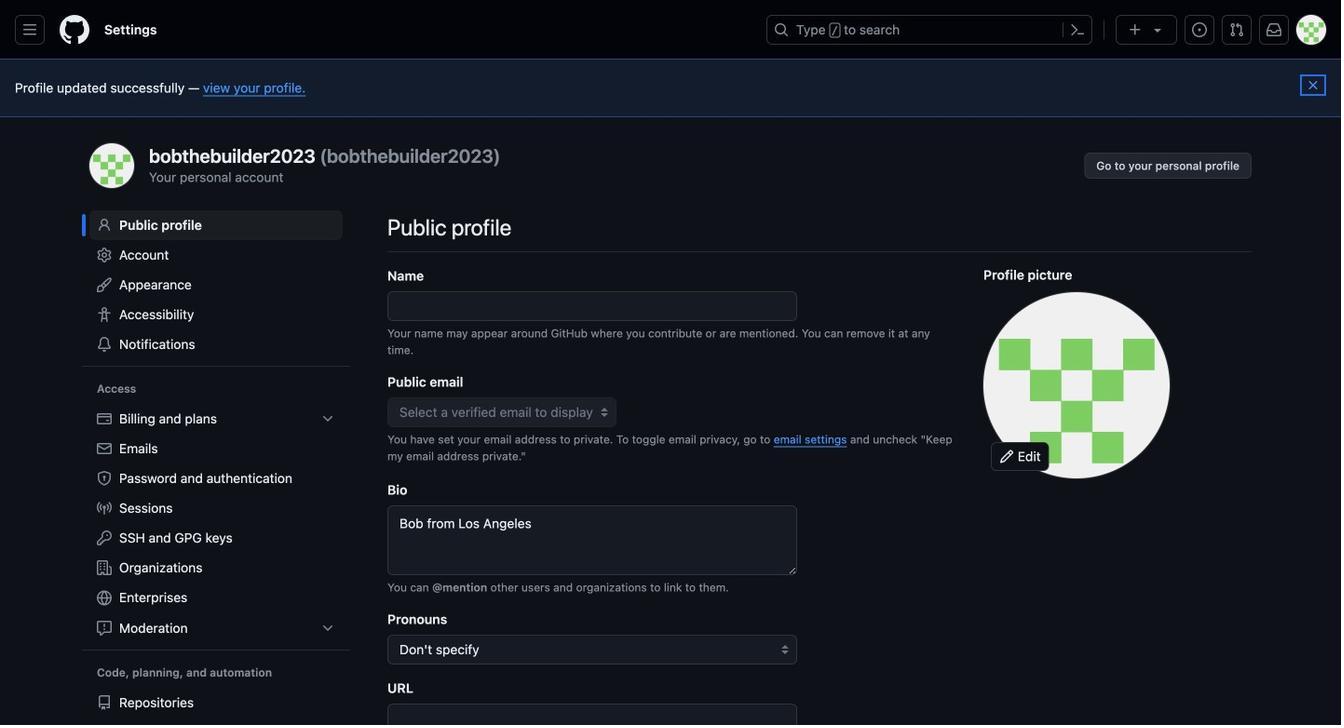 Task type: describe. For each thing, give the bounding box(es) containing it.
globe image
[[97, 591, 112, 606]]

key image
[[97, 531, 112, 546]]

bell image
[[97, 337, 112, 352]]

1 vertical spatial @bobthebuilder2023 image
[[984, 292, 1170, 479]]

notifications image
[[1267, 22, 1282, 37]]

triangle down image
[[1150, 22, 1165, 37]]

command palette image
[[1070, 22, 1085, 37]]

plus image
[[1128, 22, 1143, 37]]

paintbrush image
[[97, 278, 112, 292]]

gear image
[[97, 248, 112, 263]]

mail image
[[97, 442, 112, 456]]

homepage image
[[60, 15, 89, 45]]

git pull request image
[[1230, 22, 1244, 37]]



Task type: locate. For each thing, give the bounding box(es) containing it.
accessibility image
[[97, 307, 112, 322]]

alert
[[15, 78, 1326, 98]]

0 horizontal spatial @bobthebuilder2023 image
[[89, 143, 134, 188]]

None text field
[[387, 292, 797, 321], [387, 704, 797, 726], [387, 292, 797, 321], [387, 704, 797, 726]]

issue opened image
[[1192, 22, 1207, 37]]

broadcast image
[[97, 501, 112, 516]]

1 horizontal spatial @bobthebuilder2023 image
[[984, 292, 1170, 479]]

organization image
[[97, 561, 112, 576]]

person image
[[97, 218, 112, 233]]

Tell us a little bit about yourself text field
[[387, 506, 797, 576]]

repo image
[[97, 696, 112, 711]]

list
[[89, 404, 343, 644]]

@bobthebuilder2023 image
[[89, 143, 134, 188], [984, 292, 1170, 479]]

0 vertical spatial @bobthebuilder2023 image
[[89, 143, 134, 188]]

pencil image
[[999, 449, 1014, 464]]

dismiss this message image
[[1306, 78, 1321, 93]]

shield lock image
[[97, 471, 112, 486]]



Task type: vqa. For each thing, say whether or not it's contained in the screenshot.
the bottommost the "2"
no



